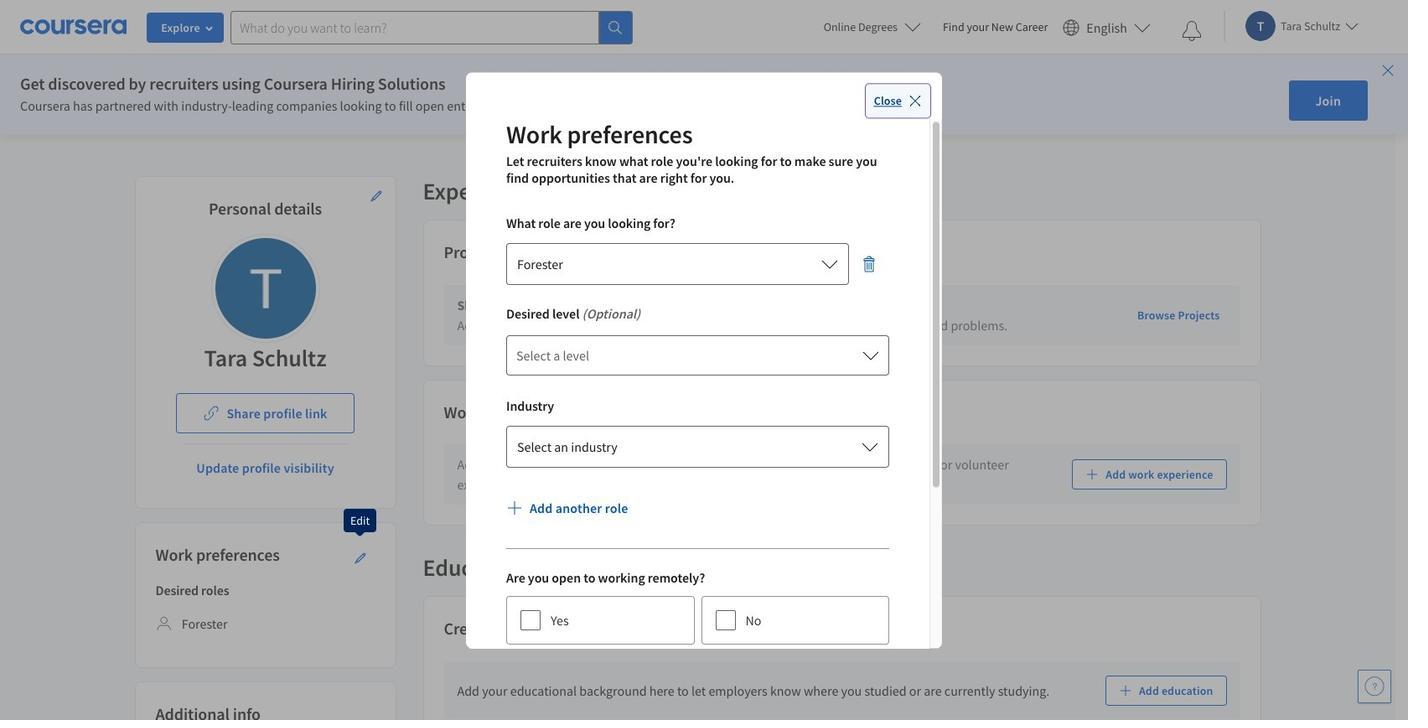 Task type: vqa. For each thing, say whether or not it's contained in the screenshot.
Help Center Image
yes



Task type: locate. For each thing, give the bounding box(es) containing it.
dialog
[[466, 72, 943, 720]]

help center image
[[1365, 677, 1385, 697]]

group
[[507, 569, 890, 652]]

None search field
[[231, 10, 633, 44]]

information about the projects section image
[[509, 247, 522, 260]]

coursera image
[[20, 14, 127, 40]]

None button
[[507, 243, 850, 285], [507, 426, 890, 468], [507, 243, 850, 285], [507, 426, 890, 468]]

profile photo image
[[215, 238, 316, 339]]



Task type: describe. For each thing, give the bounding box(es) containing it.
edit personal details. image
[[369, 190, 383, 203]]

edit image
[[354, 552, 367, 565]]

information about credentials section image
[[532, 624, 546, 637]]

delete image
[[861, 256, 878, 272]]



